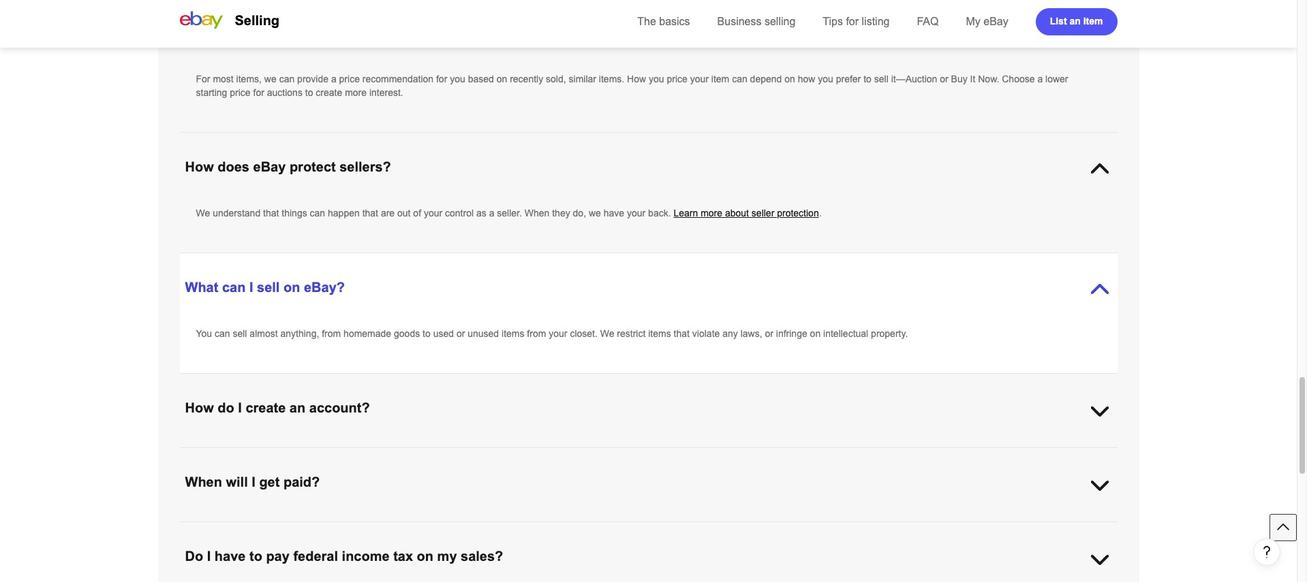 Task type: locate. For each thing, give the bounding box(es) containing it.
help, opens dialogs image
[[1260, 546, 1274, 560]]

on left how
[[785, 74, 795, 85]]

when will i get paid?
[[185, 475, 320, 490]]

sell right prefer
[[874, 74, 889, 85]]

payment right the up
[[583, 449, 620, 460]]

listing left price?
[[349, 25, 389, 40]]

can
[[279, 74, 295, 85], [732, 74, 747, 85], [310, 208, 325, 219], [222, 280, 246, 295], [215, 329, 230, 339]]

a inside to get started, select list an item. we'll help you create and verify your account, and set-up payment information during your first listing. have your preferred payment account details on hand and be ready to receive a call or text on your phone for verification.
[[196, 463, 201, 474]]

ebay right does
[[253, 159, 286, 174]]

of
[[413, 208, 421, 219]]

for inside to get started, select list an item. we'll help you create and verify your account, and set-up payment information during your first listing. have your preferred payment account details on hand and be ready to receive a call or text on your phone for verification.
[[314, 463, 325, 474]]

text
[[232, 463, 247, 474]]

1 vertical spatial sell
[[257, 280, 280, 295]]

and left be
[[1001, 449, 1017, 460]]

2 payment from the left
[[858, 449, 895, 460]]

are
[[381, 208, 395, 219]]

when down 'call'
[[185, 475, 222, 490]]

0 horizontal spatial have
[[215, 549, 246, 564]]

1 and from the left
[[432, 449, 448, 460]]

you
[[196, 329, 212, 339]]

get
[[209, 449, 222, 460], [259, 475, 280, 490]]

0 vertical spatial my
[[325, 25, 345, 40]]

2 horizontal spatial and
[[1001, 449, 1017, 460]]

0 horizontal spatial and
[[432, 449, 448, 460]]

1 horizontal spatial have
[[604, 208, 624, 219]]

buy
[[951, 74, 968, 85]]

for down item.
[[314, 463, 325, 474]]

1 horizontal spatial and
[[536, 449, 552, 460]]

faq link
[[917, 16, 939, 27]]

1 vertical spatial have
[[215, 549, 246, 564]]

0 horizontal spatial more
[[345, 87, 367, 98]]

1 vertical spatial we
[[600, 329, 614, 339]]

seller
[[752, 208, 774, 219]]

0 vertical spatial when
[[525, 208, 550, 219]]

create
[[316, 87, 342, 98], [246, 401, 286, 416], [403, 449, 429, 460]]

1 horizontal spatial get
[[259, 475, 280, 490]]

0 horizontal spatial create
[[246, 401, 286, 416]]

1 horizontal spatial items
[[648, 329, 671, 339]]

items.
[[599, 74, 624, 85]]

create right help
[[403, 449, 429, 460]]

how right 'items.'
[[627, 74, 646, 85]]

information
[[623, 449, 670, 460]]

lower
[[1046, 74, 1068, 85]]

your left depend at right
[[690, 74, 709, 85]]

have
[[771, 449, 793, 460]]

1 horizontal spatial create
[[316, 87, 342, 98]]

0 vertical spatial we
[[264, 74, 277, 85]]

that left violate
[[674, 329, 690, 339]]

0 vertical spatial more
[[345, 87, 367, 98]]

item
[[1083, 15, 1103, 26], [711, 74, 729, 85]]

a left 'call'
[[196, 463, 201, 474]]

verify
[[450, 449, 473, 460]]

on right infringe
[[810, 329, 821, 339]]

0 horizontal spatial price
[[230, 87, 251, 98]]

1 vertical spatial list
[[287, 449, 301, 460]]

price down basics
[[667, 74, 688, 85]]

i
[[266, 25, 270, 40], [249, 280, 253, 295], [238, 401, 242, 416], [252, 475, 255, 490], [207, 549, 211, 564]]

we
[[264, 74, 277, 85], [589, 208, 601, 219]]

your right of
[[424, 208, 442, 219]]

0 vertical spatial list
[[1050, 15, 1067, 26]]

that left things
[[263, 208, 279, 219]]

1 horizontal spatial from
[[527, 329, 546, 339]]

sold,
[[546, 74, 566, 85]]

first
[[723, 449, 738, 460]]

payment
[[583, 449, 620, 460], [858, 449, 895, 460]]

or right 'call'
[[221, 463, 229, 474]]

0 horizontal spatial from
[[322, 329, 341, 339]]

2 vertical spatial sell
[[233, 329, 247, 339]]

do
[[185, 549, 203, 564]]

on up when will i get paid?
[[250, 463, 261, 474]]

recently
[[510, 74, 543, 85]]

1 from from the left
[[322, 329, 341, 339]]

or
[[940, 74, 949, 85], [457, 329, 465, 339], [765, 329, 774, 339], [221, 463, 229, 474]]

a
[[331, 74, 336, 85], [1038, 74, 1043, 85], [489, 208, 494, 219], [196, 463, 201, 474]]

get down select
[[259, 475, 280, 490]]

on left ebay? at left
[[284, 280, 300, 295]]

more left interest.
[[345, 87, 367, 98]]

items,
[[236, 74, 262, 85]]

what can i sell on ebay?
[[185, 280, 345, 295]]

for
[[846, 16, 859, 27], [436, 74, 447, 85], [253, 87, 264, 98], [314, 463, 325, 474]]

how for how do i create an account?
[[185, 401, 214, 416]]

0 horizontal spatial we
[[196, 208, 210, 219]]

have right do, in the top of the page
[[604, 208, 624, 219]]

0 vertical spatial create
[[316, 87, 342, 98]]

0 vertical spatial get
[[209, 449, 222, 460]]

property.
[[871, 329, 908, 339]]

my left the sales?
[[437, 549, 457, 564]]

listing
[[862, 16, 890, 27], [349, 25, 389, 40]]

price right provide at the top left of the page
[[339, 74, 360, 85]]

how left do
[[185, 401, 214, 416]]

create right do
[[246, 401, 286, 416]]

we right do, in the top of the page
[[589, 208, 601, 219]]

do
[[218, 401, 234, 416]]

a right 'as'
[[489, 208, 494, 219]]

ebay
[[984, 16, 1009, 27], [253, 159, 286, 174]]

can right things
[[310, 208, 325, 219]]

0 horizontal spatial item
[[711, 74, 729, 85]]

understand
[[213, 208, 260, 219]]

how does ebay protect sellers?
[[185, 159, 391, 174]]

0 vertical spatial sell
[[874, 74, 889, 85]]

protect
[[290, 159, 336, 174]]

the
[[637, 16, 656, 27]]

1 vertical spatial item
[[711, 74, 729, 85]]

to right the ready
[[1059, 449, 1067, 460]]

back.
[[648, 208, 671, 219]]

based
[[468, 74, 494, 85]]

1 vertical spatial my
[[437, 549, 457, 564]]

when
[[525, 208, 550, 219], [185, 475, 222, 490]]

we right closet.
[[600, 329, 614, 339]]

2 vertical spatial create
[[403, 449, 429, 460]]

sell up almost
[[257, 280, 280, 295]]

and
[[432, 449, 448, 460], [536, 449, 552, 460], [1001, 449, 1017, 460]]

sell
[[874, 74, 889, 85], [257, 280, 280, 295], [233, 329, 247, 339]]

0 vertical spatial have
[[604, 208, 624, 219]]

0 horizontal spatial sell
[[233, 329, 247, 339]]

items right restrict
[[648, 329, 671, 339]]

that left are
[[362, 208, 378, 219]]

how
[[185, 25, 214, 40], [627, 74, 646, 85], [185, 159, 214, 174], [185, 401, 214, 416]]

1 vertical spatial we
[[589, 208, 601, 219]]

1 horizontal spatial list
[[1050, 15, 1067, 26]]

i for choose
[[266, 25, 270, 40]]

list up lower
[[1050, 15, 1067, 26]]

1 vertical spatial create
[[246, 401, 286, 416]]

your
[[690, 74, 709, 85], [424, 208, 442, 219], [627, 208, 646, 219], [549, 329, 567, 339], [476, 449, 494, 460], [702, 449, 720, 460], [796, 449, 814, 460], [263, 463, 282, 474]]

most
[[213, 74, 234, 85]]

price down "items,"
[[230, 87, 251, 98]]

ebay right my
[[984, 16, 1009, 27]]

0 horizontal spatial payment
[[583, 449, 620, 460]]

similar
[[569, 74, 596, 85]]

or right laws,
[[765, 329, 774, 339]]

from left closet.
[[527, 329, 546, 339]]

preferred
[[817, 449, 856, 460]]

tips for listing
[[823, 16, 890, 27]]

listing right tips
[[862, 16, 890, 27]]

you right help
[[385, 449, 400, 460]]

business
[[717, 16, 762, 27]]

hand
[[977, 449, 998, 460]]

your right verify
[[476, 449, 494, 460]]

1 horizontal spatial my
[[437, 549, 457, 564]]

sell left almost
[[233, 329, 247, 339]]

as
[[476, 208, 486, 219]]

you can sell almost anything, from homemade goods to used or unused items from your closet. we restrict items that violate any laws, or infringe on intellectual property.
[[196, 329, 908, 339]]

item inside the for most items, we can provide a price recommendation for you based on recently sold, similar items. how you price your item can depend on how you prefer to sell it—auction or buy it now. choose a lower starting price for auctions to create more interest.
[[711, 74, 729, 85]]

on right tax at bottom
[[417, 549, 434, 564]]

starting
[[196, 87, 227, 98]]

list inside to get started, select list an item. we'll help you create and verify your account, and set-up payment information during your first listing. have your preferred payment account details on hand and be ready to receive a call or text on your phone for verification.
[[287, 449, 301, 460]]

for down "items,"
[[253, 87, 264, 98]]

paid?
[[283, 475, 320, 490]]

0 horizontal spatial items
[[502, 329, 524, 339]]

items right the unused
[[502, 329, 524, 339]]

for left based
[[436, 74, 447, 85]]

0 horizontal spatial my
[[325, 25, 345, 40]]

to
[[864, 74, 872, 85], [305, 87, 313, 98], [423, 329, 431, 339], [1059, 449, 1067, 460], [249, 549, 262, 564]]

we left understand
[[196, 208, 210, 219]]

create down provide at the top left of the page
[[316, 87, 342, 98]]

1 vertical spatial when
[[185, 475, 222, 490]]

goods
[[394, 329, 420, 339]]

1 horizontal spatial item
[[1083, 15, 1103, 26]]

to down provide at the top left of the page
[[305, 87, 313, 98]]

0 horizontal spatial list
[[287, 449, 301, 460]]

i for create
[[238, 401, 242, 416]]

1 vertical spatial ebay
[[253, 159, 286, 174]]

from right anything,
[[322, 329, 341, 339]]

when left they
[[525, 208, 550, 219]]

and left verify
[[432, 449, 448, 460]]

can left depend at right
[[732, 74, 747, 85]]

0 horizontal spatial that
[[263, 208, 279, 219]]

my right choose
[[325, 25, 345, 40]]

more left the about
[[701, 208, 722, 219]]

how left should
[[185, 25, 214, 40]]

we up auctions
[[264, 74, 277, 85]]

the basics
[[637, 16, 690, 27]]

0 horizontal spatial ebay
[[253, 159, 286, 174]]

you
[[450, 74, 465, 85], [649, 74, 664, 85], [818, 74, 833, 85], [385, 449, 400, 460]]

2 horizontal spatial create
[[403, 449, 429, 460]]

1 horizontal spatial ebay
[[984, 16, 1009, 27]]

how inside the for most items, we can provide a price recommendation for you based on recently sold, similar items. how you price your item can depend on how you prefer to sell it—auction or buy it now. choose a lower starting price for auctions to create more interest.
[[627, 74, 646, 85]]

have right do
[[215, 549, 246, 564]]

0 horizontal spatial get
[[209, 449, 222, 460]]

0 horizontal spatial we
[[264, 74, 277, 85]]

violate
[[692, 329, 720, 339]]

my
[[325, 25, 345, 40], [437, 549, 457, 564]]

how left does
[[185, 159, 214, 174]]

2 horizontal spatial price
[[667, 74, 688, 85]]

get up 'call'
[[209, 449, 222, 460]]

2 vertical spatial an
[[304, 449, 315, 460]]

tips
[[823, 16, 843, 27]]

can right the what
[[222, 280, 246, 295]]

list up phone
[[287, 449, 301, 460]]

1 horizontal spatial payment
[[858, 449, 895, 460]]

i for get
[[252, 475, 255, 490]]

2 horizontal spatial sell
[[874, 74, 889, 85]]

how
[[798, 74, 815, 85]]

1 vertical spatial more
[[701, 208, 722, 219]]

faq
[[917, 16, 939, 27]]

payment left account
[[858, 449, 895, 460]]

and left set-
[[536, 449, 552, 460]]

get inside to get started, select list an item. we'll help you create and verify your account, and set-up payment information during your first listing. have your preferred payment account details on hand and be ready to receive a call or text on your phone for verification.
[[209, 449, 222, 460]]

your right "have"
[[796, 449, 814, 460]]

0 vertical spatial an
[[1070, 15, 1081, 26]]

or left buy
[[940, 74, 949, 85]]

ready
[[1033, 449, 1057, 460]]

sellers?
[[340, 159, 391, 174]]

create inside the for most items, we can provide a price recommendation for you based on recently sold, similar items. how you price your item can depend on how you prefer to sell it—auction or buy it now. choose a lower starting price for auctions to create more interest.
[[316, 87, 342, 98]]

list an item
[[1050, 15, 1103, 26]]

sell inside the for most items, we can provide a price recommendation for you based on recently sold, similar items. how you price your item can depend on how you prefer to sell it—auction or buy it now. choose a lower starting price for auctions to create more interest.
[[874, 74, 889, 85]]

from
[[322, 329, 341, 339], [527, 329, 546, 339]]

more inside the for most items, we can provide a price recommendation for you based on recently sold, similar items. how you price your item can depend on how you prefer to sell it—auction or buy it now. choose a lower starting price for auctions to create more interest.
[[345, 87, 367, 98]]

3 and from the left
[[1001, 449, 1017, 460]]

an inside to get started, select list an item. we'll help you create and verify your account, and set-up payment information during your first listing. have your preferred payment account details on hand and be ready to receive a call or text on your phone for verification.
[[304, 449, 315, 460]]

2 items from the left
[[648, 329, 671, 339]]

price?
[[393, 25, 433, 40]]



Task type: vqa. For each thing, say whether or not it's contained in the screenshot.
"for" inside Updating your checking account details for payouts
no



Task type: describe. For each thing, give the bounding box(es) containing it.
on right based
[[497, 74, 507, 85]]

my ebay link
[[966, 16, 1009, 27]]

1 horizontal spatial listing
[[862, 16, 890, 27]]

choose
[[274, 25, 321, 40]]

to left used
[[423, 329, 431, 339]]

selling
[[235, 13, 279, 28]]

for
[[196, 74, 210, 85]]

tax
[[393, 549, 413, 564]]

ebay?
[[304, 280, 345, 295]]

up
[[570, 449, 581, 460]]

protection
[[777, 208, 819, 219]]

set-
[[554, 449, 570, 460]]

to right prefer
[[864, 74, 872, 85]]

control
[[445, 208, 474, 219]]

you inside to get started, select list an item. we'll help you create and verify your account, and set-up payment information during your first listing. have your preferred payment account details on hand and be ready to receive a call or text on your phone for verification.
[[385, 449, 400, 460]]

restrict
[[617, 329, 646, 339]]

verification.
[[327, 463, 376, 474]]

unused
[[468, 329, 499, 339]]

to get started, select list an item. we'll help you create and verify your account, and set-up payment information during your first listing. have your preferred payment account details on hand and be ready to receive a call or text on your phone for verification.
[[196, 449, 1101, 474]]

provide
[[297, 74, 329, 85]]

for right tips
[[846, 16, 859, 27]]

to
[[196, 449, 206, 460]]

1 horizontal spatial that
[[362, 208, 378, 219]]

during
[[673, 449, 699, 460]]

we understand that things can happen that are out of your control as a seller. when they do, we have your back. learn more about seller protection .
[[196, 208, 822, 219]]

business selling link
[[717, 16, 796, 27]]

0 vertical spatial ebay
[[984, 16, 1009, 27]]

0 vertical spatial item
[[1083, 15, 1103, 26]]

select
[[259, 449, 284, 460]]

2 horizontal spatial that
[[674, 329, 690, 339]]

how do i create an account?
[[185, 401, 370, 416]]

account,
[[497, 449, 533, 460]]

call
[[204, 463, 218, 474]]

started,
[[225, 449, 256, 460]]

should
[[218, 25, 262, 40]]

they
[[552, 208, 570, 219]]

account?
[[309, 401, 370, 416]]

will
[[226, 475, 248, 490]]

you left based
[[450, 74, 465, 85]]

pay
[[266, 549, 290, 564]]

now.
[[978, 74, 999, 85]]

how for how should i choose my listing price?
[[185, 25, 214, 40]]

my
[[966, 16, 981, 27]]

a left lower
[[1038, 74, 1043, 85]]

1 items from the left
[[502, 329, 524, 339]]

federal
[[293, 549, 338, 564]]

intellectual
[[823, 329, 868, 339]]

list an item link
[[1036, 8, 1117, 35]]

how should i choose my listing price?
[[185, 25, 433, 40]]

be
[[1019, 449, 1030, 460]]

a right provide at the top left of the page
[[331, 74, 336, 85]]

do,
[[573, 208, 586, 219]]

0 horizontal spatial listing
[[349, 25, 389, 40]]

tips for listing link
[[823, 16, 890, 27]]

1 horizontal spatial more
[[701, 208, 722, 219]]

phone
[[285, 463, 311, 474]]

income
[[342, 549, 390, 564]]

on left 'hand'
[[964, 449, 974, 460]]

details
[[934, 449, 961, 460]]

i for sell
[[249, 280, 253, 295]]

create inside to get started, select list an item. we'll help you create and verify your account, and set-up payment information during your first listing. have your preferred payment account details on hand and be ready to receive a call or text on your phone for verification.
[[403, 449, 429, 460]]

1 horizontal spatial we
[[600, 329, 614, 339]]

you right how
[[818, 74, 833, 85]]

2 from from the left
[[527, 329, 546, 339]]

0 vertical spatial we
[[196, 208, 210, 219]]

to left pay
[[249, 549, 262, 564]]

do i have to pay federal income tax on my sales?
[[185, 549, 503, 564]]

how for how does ebay protect sellers?
[[185, 159, 214, 174]]

the basics link
[[637, 16, 690, 27]]

my ebay
[[966, 16, 1009, 27]]

we inside the for most items, we can provide a price recommendation for you based on recently sold, similar items. how you price your item can depend on how you prefer to sell it—auction or buy it now. choose a lower starting price for auctions to create more interest.
[[264, 74, 277, 85]]

happen
[[328, 208, 360, 219]]

can right you
[[215, 329, 230, 339]]

sales?
[[461, 549, 503, 564]]

1 horizontal spatial sell
[[257, 280, 280, 295]]

receive
[[1070, 449, 1101, 460]]

auctions
[[267, 87, 303, 98]]

can up auctions
[[279, 74, 295, 85]]

or inside the for most items, we can provide a price recommendation for you based on recently sold, similar items. how you price your item can depend on how you prefer to sell it—auction or buy it now. choose a lower starting price for auctions to create more interest.
[[940, 74, 949, 85]]

your inside the for most items, we can provide a price recommendation for you based on recently sold, similar items. how you price your item can depend on how you prefer to sell it—auction or buy it now. choose a lower starting price for auctions to create more interest.
[[690, 74, 709, 85]]

or right used
[[457, 329, 465, 339]]

anything,
[[280, 329, 319, 339]]

homemade
[[344, 329, 391, 339]]

it
[[970, 74, 976, 85]]

recommendation
[[362, 74, 434, 85]]

2 and from the left
[[536, 449, 552, 460]]

laws,
[[741, 329, 762, 339]]

learn
[[674, 208, 698, 219]]

0 horizontal spatial when
[[185, 475, 222, 490]]

your left 'first'
[[702, 449, 720, 460]]

for most items, we can provide a price recommendation for you based on recently sold, similar items. how you price your item can depend on how you prefer to sell it—auction or buy it now. choose a lower starting price for auctions to create more interest.
[[196, 74, 1068, 98]]

to inside to get started, select list an item. we'll help you create and verify your account, and set-up payment information during your first listing. have your preferred payment account details on hand and be ready to receive a call or text on your phone for verification.
[[1059, 449, 1067, 460]]

choose
[[1002, 74, 1035, 85]]

prefer
[[836, 74, 861, 85]]

about
[[725, 208, 749, 219]]

1 vertical spatial an
[[290, 401, 305, 416]]

1 horizontal spatial price
[[339, 74, 360, 85]]

it—auction
[[891, 74, 937, 85]]

.
[[819, 208, 822, 219]]

1 horizontal spatial when
[[525, 208, 550, 219]]

depend
[[750, 74, 782, 85]]

account
[[897, 449, 931, 460]]

selling
[[765, 16, 796, 27]]

you right 'items.'
[[649, 74, 664, 85]]

things
[[282, 208, 307, 219]]

your left back. at the top of the page
[[627, 208, 646, 219]]

1 payment from the left
[[583, 449, 620, 460]]

interest.
[[369, 87, 403, 98]]

your left closet.
[[549, 329, 567, 339]]

basics
[[659, 16, 690, 27]]

1 horizontal spatial we
[[589, 208, 601, 219]]

listing.
[[741, 449, 768, 460]]

learn more about seller protection link
[[674, 208, 819, 219]]

1 vertical spatial get
[[259, 475, 280, 490]]

or inside to get started, select list an item. we'll help you create and verify your account, and set-up payment information during your first listing. have your preferred payment account details on hand and be ready to receive a call or text on your phone for verification.
[[221, 463, 229, 474]]

does
[[218, 159, 249, 174]]

item.
[[317, 449, 338, 460]]

your down select
[[263, 463, 282, 474]]



